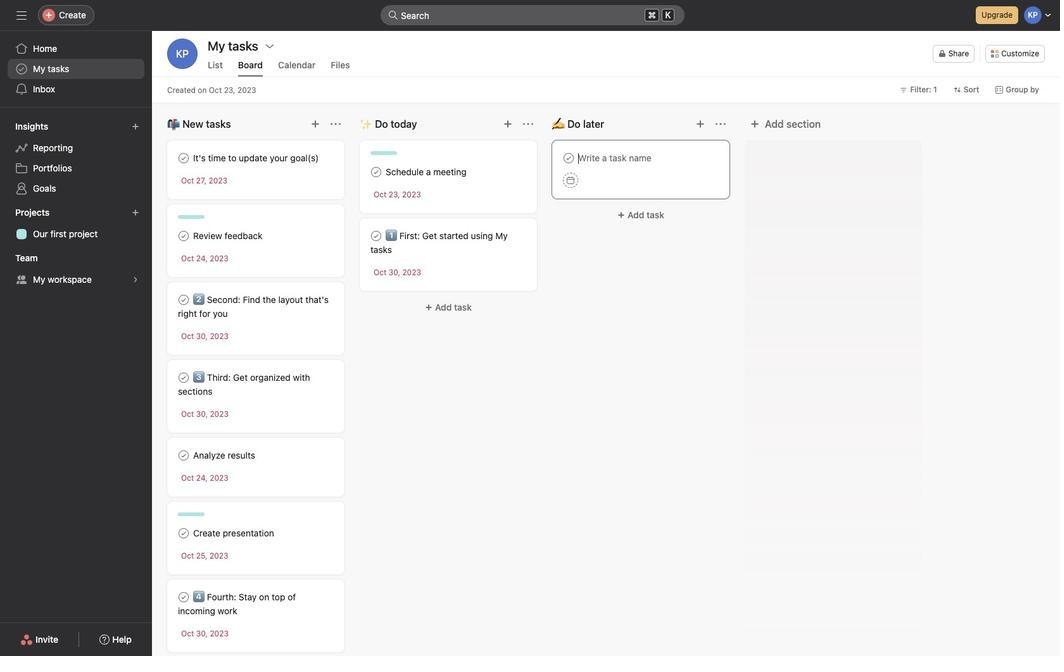 Task type: vqa. For each thing, say whether or not it's contained in the screenshot.
4
no



Task type: locate. For each thing, give the bounding box(es) containing it.
get for started
[[422, 230, 437, 241]]

✍️ do later
[[552, 118, 604, 130]]

24,
[[196, 254, 208, 263], [196, 474, 208, 483]]

mark complete image for 4️⃣ fourth: stay on top of incoming work
[[176, 590, 191, 605]]

30, down 1️⃣
[[389, 268, 400, 277]]

list
[[208, 60, 223, 70]]

1 vertical spatial add task
[[435, 302, 472, 313]]

the
[[263, 294, 276, 305]]

kp
[[176, 48, 189, 60]]

oct down sections
[[181, 410, 194, 419]]

24, down analyze
[[196, 474, 208, 483]]

oct for oct 25, 2023 'dropdown button'
[[181, 552, 194, 561]]

mark complete image left 4️⃣
[[176, 590, 191, 605]]

home link
[[8, 39, 144, 59]]

get inside 1️⃣ first: get started using my tasks
[[422, 230, 437, 241]]

my tasks
[[33, 63, 69, 74]]

meeting
[[433, 167, 466, 177]]

oct 30, 2023 down for
[[181, 332, 229, 341]]

mark complete checkbox left 4️⃣
[[176, 590, 191, 605]]

get inside the 3️⃣ third: get organized with sections
[[233, 372, 248, 383]]

workspace
[[48, 274, 92, 285]]

oct 30, 2023 down incoming
[[181, 629, 229, 639]]

0 vertical spatial 24,
[[196, 254, 208, 263]]

mark complete checkbox up oct 25, 2023 'dropdown button'
[[176, 526, 191, 541]]

0 vertical spatial add task
[[628, 210, 664, 220]]

mark complete checkbox for 3️⃣ third: get organized with sections
[[176, 370, 191, 386]]

2 horizontal spatial add
[[765, 118, 784, 130]]

my right using at the left
[[495, 230, 508, 241]]

mark complete image left 1️⃣
[[369, 229, 384, 244]]

mark complete image left analyze
[[176, 448, 191, 464]]

oct 30, 2023 for 3️⃣
[[181, 410, 229, 419]]

oct 30, 2023 button for 4️⃣
[[181, 629, 229, 639]]

reporting link
[[8, 138, 144, 158]]

27,
[[196, 176, 207, 186]]

Mark complete checkbox
[[561, 151, 576, 166], [369, 165, 384, 180], [176, 229, 191, 244], [369, 229, 384, 244], [176, 293, 191, 308], [176, 370, 191, 386], [176, 448, 191, 464]]

my inside "link"
[[33, 274, 45, 285]]

1 vertical spatial oct 24, 2023 button
[[181, 474, 228, 483]]

create inside dropdown button
[[59, 9, 86, 20]]

2023 down you at the top
[[210, 332, 229, 341]]

oct 24, 2023 down review
[[181, 254, 228, 263]]

1 vertical spatial get
[[233, 372, 248, 383]]

on
[[198, 85, 207, 95], [259, 592, 269, 603]]

2023 right the 25,
[[210, 552, 228, 561]]

30, for 2️⃣ second: find the layout that's right for you
[[196, 332, 208, 341]]

portfolios link
[[8, 158, 144, 179]]

oct 30, 2023 down sections
[[181, 410, 229, 419]]

mark complete checkbox left 1️⃣
[[369, 229, 384, 244]]

group by button
[[990, 81, 1045, 99]]

oct 24, 2023 down analyze
[[181, 474, 228, 483]]

24, down review
[[196, 254, 208, 263]]

1 more section actions image from the left
[[331, 119, 341, 129]]

2023 right 27,
[[209, 176, 227, 186]]

1 horizontal spatial on
[[259, 592, 269, 603]]

mark complete image
[[176, 293, 191, 308], [176, 370, 191, 386]]

0 vertical spatial create
[[59, 9, 86, 20]]

2023 for 4️⃣ oct 30, 2023 dropdown button
[[210, 629, 229, 639]]

oct 23, 2023
[[374, 190, 421, 199]]

analyze results
[[193, 450, 255, 461]]

oct for 4️⃣ oct 30, 2023 dropdown button
[[181, 629, 194, 639]]

add task image
[[503, 119, 513, 129], [695, 119, 705, 129]]

team button
[[13, 249, 49, 267]]

1 horizontal spatial 23,
[[389, 190, 400, 199]]

global element
[[0, 31, 152, 107]]

with
[[293, 372, 310, 383]]

create for create presentation
[[193, 528, 220, 539]]

find
[[243, 294, 260, 305]]

tasks down home
[[48, 63, 69, 74]]

oct 24, 2023 button
[[181, 254, 228, 263], [181, 474, 228, 483]]

mark complete image up right
[[176, 293, 191, 308]]

results
[[228, 450, 255, 461]]

my up inbox
[[33, 63, 45, 74]]

4️⃣ fourth: stay on top of incoming work
[[178, 592, 296, 617]]

1 horizontal spatial add task image
[[695, 119, 705, 129]]

add
[[765, 118, 784, 130], [628, 210, 644, 220], [435, 302, 452, 313]]

mark complete checkbox left schedule
[[369, 165, 384, 180]]

1 vertical spatial mark complete image
[[176, 370, 191, 386]]

1 mark complete image from the top
[[176, 293, 191, 308]]

0 vertical spatial oct 24, 2023
[[181, 254, 228, 263]]

1 horizontal spatial add task button
[[552, 204, 729, 227]]

30, for 4️⃣ fourth: stay on top of incoming work
[[196, 629, 208, 639]]

oct for oct 23, 2023 dropdown button
[[374, 190, 387, 199]]

30, for 1️⃣ first: get started using my tasks
[[389, 268, 400, 277]]

2 vertical spatial my
[[33, 274, 45, 285]]

create up home link
[[59, 9, 86, 20]]

2023 for first oct 24, 2023 dropdown button from the top of the page
[[210, 254, 228, 263]]

mark complete checkbox left it's
[[176, 151, 191, 166]]

get right first:
[[422, 230, 437, 241]]

1 vertical spatial create
[[193, 528, 220, 539]]

files link
[[331, 60, 350, 77]]

get right the third:
[[233, 372, 248, 383]]

0 horizontal spatial add task image
[[503, 119, 513, 129]]

0 horizontal spatial add
[[435, 302, 452, 313]]

my tasks
[[208, 39, 258, 53]]

a
[[426, 167, 431, 177]]

my down team dropdown button
[[33, 274, 45, 285]]

tasks down 1️⃣
[[370, 244, 392, 255]]

0 vertical spatial oct 24, 2023 button
[[181, 254, 228, 263]]

more section actions image
[[331, 119, 341, 129], [716, 119, 726, 129]]

upgrade
[[982, 10, 1013, 20]]

mark complete image left 3️⃣
[[176, 370, 191, 386]]

on right created
[[198, 85, 207, 95]]

insights element
[[0, 115, 152, 201]]

0 horizontal spatial create
[[59, 9, 86, 20]]

team
[[15, 253, 38, 263]]

0 horizontal spatial add task button
[[360, 296, 537, 319]]

0 vertical spatial 23,
[[224, 85, 235, 95]]

mark complete checkbox left 3️⃣
[[176, 370, 191, 386]]

mark complete image left schedule
[[369, 165, 384, 180]]

1 vertical spatial add
[[628, 210, 644, 220]]

review feedback
[[193, 230, 262, 241]]

group
[[1006, 85, 1028, 94]]

board
[[238, 60, 263, 70]]

2023
[[237, 85, 256, 95], [209, 176, 227, 186], [402, 190, 421, 199], [210, 254, 228, 263], [402, 268, 421, 277], [210, 332, 229, 341], [210, 410, 229, 419], [210, 474, 228, 483], [210, 552, 228, 561], [210, 629, 229, 639]]

1 vertical spatial mark complete checkbox
[[176, 526, 191, 541]]

oct 24, 2023 button down analyze
[[181, 474, 228, 483]]

30, down incoming
[[196, 629, 208, 639]]

1 vertical spatial 24,
[[196, 474, 208, 483]]

create up oct 25, 2023
[[193, 528, 220, 539]]

2 24, from the top
[[196, 474, 208, 483]]

0 vertical spatial on
[[198, 85, 207, 95]]

0 vertical spatial mark complete image
[[176, 293, 191, 308]]

0 vertical spatial get
[[422, 230, 437, 241]]

1 vertical spatial on
[[259, 592, 269, 603]]

2 mark complete checkbox from the top
[[176, 526, 191, 541]]

None field
[[381, 5, 685, 25]]

mark complete image left it's
[[176, 151, 191, 166]]

mark complete checkbox for 2️⃣ second: find the layout that's right for you
[[176, 293, 191, 308]]

1 mark complete checkbox from the top
[[176, 151, 191, 166]]

1 horizontal spatial tasks
[[370, 244, 392, 255]]

oct 23, 2023 button
[[374, 190, 421, 199]]

mark complete checkbox for 1️⃣ first: get started using my tasks
[[369, 229, 384, 244]]

1 horizontal spatial create
[[193, 528, 220, 539]]

oct down incoming
[[181, 629, 194, 639]]

my workspace link
[[8, 270, 144, 290]]

0 horizontal spatial add task
[[435, 302, 472, 313]]

2 add task image from the left
[[695, 119, 705, 129]]

files
[[331, 60, 350, 70]]

my inside 1️⃣ first: get started using my tasks
[[495, 230, 508, 241]]

2023 for oct 25, 2023 'dropdown button'
[[210, 552, 228, 561]]

see details, my workspace image
[[132, 276, 139, 284]]

layout
[[278, 294, 303, 305]]

it's time to update your goal(s)
[[193, 153, 319, 163]]

mark complete checkbox for schedule a meeting
[[369, 165, 384, 180]]

mark complete image up oct 25, 2023 'dropdown button'
[[176, 526, 191, 541]]

mark complete checkbox left review
[[176, 229, 191, 244]]

oct down right
[[181, 332, 194, 341]]

get for organized
[[233, 372, 248, 383]]

on inside 4️⃣ fourth: stay on top of incoming work
[[259, 592, 269, 603]]

1 vertical spatial task
[[454, 302, 472, 313]]

oct
[[209, 85, 222, 95], [181, 176, 194, 186], [374, 190, 387, 199], [181, 254, 194, 263], [374, 268, 387, 277], [181, 332, 194, 341], [181, 410, 194, 419], [181, 474, 194, 483], [181, 552, 194, 561], [181, 629, 194, 639]]

inbox link
[[8, 79, 144, 99]]

add task button
[[552, 204, 729, 227], [360, 296, 537, 319]]

group by
[[1006, 85, 1039, 94]]

2023 for 'oct 27, 2023' dropdown button
[[209, 176, 227, 186]]

1 add task image from the left
[[503, 119, 513, 129]]

oct left the 25,
[[181, 552, 194, 561]]

share
[[948, 49, 969, 58]]

0 vertical spatial my
[[33, 63, 45, 74]]

0 vertical spatial add
[[765, 118, 784, 130]]

on left top
[[259, 592, 269, 603]]

my inside global element
[[33, 63, 45, 74]]

mark complete checkbox left analyze
[[176, 448, 191, 464]]

to
[[228, 153, 236, 163]]

2023 for oct 30, 2023 dropdown button associated with 3️⃣
[[210, 410, 229, 419]]

oct down 1️⃣
[[374, 268, 387, 277]]

📬
[[167, 118, 180, 130]]

mark complete checkbox up right
[[176, 293, 191, 308]]

0 vertical spatial tasks
[[48, 63, 69, 74]]

oct 24, 2023 button down review
[[181, 254, 228, 263]]

⌘
[[648, 9, 656, 20]]

1️⃣ first: get started using my tasks
[[370, 230, 508, 255]]

2 vertical spatial add
[[435, 302, 452, 313]]

2023 down analyze results at the left
[[210, 474, 228, 483]]

filter: 1 button
[[894, 81, 943, 99]]

mark complete image for 3️⃣ third: get organized with sections
[[176, 370, 191, 386]]

mark complete checkbox for it's time to update your goal(s)
[[176, 151, 191, 166]]

1 horizontal spatial more section actions image
[[716, 119, 726, 129]]

3 mark complete checkbox from the top
[[176, 590, 191, 605]]

0 horizontal spatial tasks
[[48, 63, 69, 74]]

oct 30, 2023 button down 1️⃣
[[374, 268, 421, 277]]

stay
[[239, 592, 257, 603]]

30, for 3️⃣ third: get organized with sections
[[196, 410, 208, 419]]

2023 for oct 23, 2023 dropdown button
[[402, 190, 421, 199]]

1 horizontal spatial get
[[422, 230, 437, 241]]

1 vertical spatial tasks
[[370, 244, 392, 255]]

goal(s)
[[290, 153, 319, 163]]

mark complete image for it's time to update your goal(s)
[[176, 151, 191, 166]]

mark complete checkbox down ✍️ do later
[[561, 151, 576, 166]]

oct down schedule
[[374, 190, 387, 199]]

mark complete image
[[176, 151, 191, 166], [561, 151, 576, 166], [369, 165, 384, 180], [176, 229, 191, 244], [369, 229, 384, 244], [176, 448, 191, 464], [176, 526, 191, 541], [176, 590, 191, 605]]

oct 25, 2023 button
[[181, 552, 228, 561]]

oct 30, 2023 button for 1️⃣
[[374, 268, 421, 277]]

add task
[[628, 210, 664, 220], [435, 302, 472, 313]]

0 vertical spatial task
[[647, 210, 664, 220]]

2023 down first:
[[402, 268, 421, 277]]

do today
[[375, 118, 417, 130]]

Mark complete checkbox
[[176, 151, 191, 166], [176, 526, 191, 541], [176, 590, 191, 605]]

2023 down work
[[210, 629, 229, 639]]

add task image for ✨ do today
[[503, 119, 513, 129]]

oct 30, 2023 button down sections
[[181, 410, 229, 419]]

2 more section actions image from the left
[[716, 119, 726, 129]]

30, down for
[[196, 332, 208, 341]]

third:
[[207, 372, 231, 383]]

oct 30, 2023 down 1️⃣
[[374, 268, 421, 277]]

1 vertical spatial my
[[495, 230, 508, 241]]

create presentation
[[193, 528, 274, 539]]

1 oct 24, 2023 from the top
[[181, 254, 228, 263]]

2023 down schedule
[[402, 190, 421, 199]]

add task for the topmost add task button
[[628, 210, 664, 220]]

new insights image
[[132, 123, 139, 130]]

tasks
[[48, 63, 69, 74], [370, 244, 392, 255]]

new project or portfolio image
[[132, 209, 139, 217]]

0 horizontal spatial 23,
[[224, 85, 235, 95]]

by
[[1030, 85, 1039, 94]]

started
[[439, 230, 468, 241]]

projects element
[[0, 201, 152, 247]]

0 horizontal spatial more section actions image
[[331, 119, 341, 129]]

1 horizontal spatial task
[[647, 210, 664, 220]]

my for my workspace
[[33, 274, 45, 285]]

0 horizontal spatial get
[[233, 372, 248, 383]]

do later
[[567, 118, 604, 130]]

2 vertical spatial mark complete checkbox
[[176, 590, 191, 605]]

oct 30, 2023 button down for
[[181, 332, 229, 341]]

2023 down review feedback
[[210, 254, 228, 263]]

1 vertical spatial oct 24, 2023
[[181, 474, 228, 483]]

30, down sections
[[196, 410, 208, 419]]

2 oct 24, 2023 button from the top
[[181, 474, 228, 483]]

2023 down sections
[[210, 410, 229, 419]]

portfolios
[[33, 163, 72, 174]]

0 horizontal spatial task
[[454, 302, 472, 313]]

mark complete image left review
[[176, 229, 191, 244]]

1 horizontal spatial add task
[[628, 210, 664, 220]]

oct left 27,
[[181, 176, 194, 186]]

2 mark complete image from the top
[[176, 370, 191, 386]]

0 vertical spatial mark complete checkbox
[[176, 151, 191, 166]]

oct 30, 2023 button down incoming
[[181, 629, 229, 639]]

top
[[272, 592, 285, 603]]

schedule a meeting
[[386, 167, 466, 177]]

insights
[[15, 121, 48, 132]]



Task type: describe. For each thing, give the bounding box(es) containing it.
feedback
[[225, 230, 262, 241]]

fourth:
[[207, 592, 236, 603]]

oct 27, 2023 button
[[181, 176, 227, 186]]

invite button
[[12, 629, 67, 652]]

tasks inside 1️⃣ first: get started using my tasks
[[370, 244, 392, 255]]

customize
[[1001, 49, 1039, 58]]

teams element
[[0, 247, 152, 293]]

oct 30, 2023 for 4️⃣
[[181, 629, 229, 639]]

mark complete image for create presentation
[[176, 526, 191, 541]]

task for the topmost add task button
[[647, 210, 664, 220]]

inbox
[[33, 84, 55, 94]]

kp button
[[167, 39, 198, 69]]

review
[[193, 230, 222, 241]]

0 horizontal spatial on
[[198, 85, 207, 95]]

task for the bottom add task button
[[454, 302, 472, 313]]

2023 for 2nd oct 24, 2023 dropdown button from the top of the page
[[210, 474, 228, 483]]

using
[[471, 230, 493, 241]]

oct 30, 2023 for 1️⃣
[[374, 268, 421, 277]]

presentation
[[223, 528, 274, 539]]

add task image for ✍️ do later
[[695, 119, 705, 129]]

mark complete image down ✍️ do later
[[561, 151, 576, 166]]

oct for 'oct 27, 2023' dropdown button
[[181, 176, 194, 186]]

my workspace
[[33, 274, 92, 285]]

created on oct 23, 2023
[[167, 85, 256, 95]]

right
[[178, 308, 197, 319]]

calendar
[[278, 60, 316, 70]]

reporting
[[33, 142, 73, 153]]

oct for 1️⃣ oct 30, 2023 dropdown button
[[374, 268, 387, 277]]

my tasks link
[[8, 59, 144, 79]]

2️⃣
[[193, 294, 205, 305]]

0 vertical spatial add task button
[[552, 204, 729, 227]]

add section button
[[745, 113, 826, 136]]

4️⃣
[[193, 592, 205, 603]]

1️⃣
[[386, 230, 397, 241]]

created
[[167, 85, 196, 95]]

✨ do today
[[360, 118, 417, 130]]

you
[[213, 308, 228, 319]]

mark complete checkbox for analyze results
[[176, 448, 191, 464]]

our first project
[[33, 229, 98, 239]]

invite
[[36, 635, 58, 645]]

prominent image
[[388, 10, 398, 20]]

work
[[218, 606, 237, 617]]

mark complete checkbox for 4️⃣ fourth: stay on top of incoming work
[[176, 590, 191, 605]]

customize button
[[985, 45, 1045, 63]]

oct 30, 2023 button for 2️⃣
[[181, 332, 229, 341]]

oct for oct 30, 2023 dropdown button related to 2️⃣
[[181, 332, 194, 341]]

oct 30, 2023 for 2️⃣
[[181, 332, 229, 341]]

2023 down board link
[[237, 85, 256, 95]]

more section actions image
[[523, 119, 533, 129]]

1 oct 24, 2023 button from the top
[[181, 254, 228, 263]]

1 24, from the top
[[196, 254, 208, 263]]

Write a task name text field
[[563, 151, 719, 165]]

second:
[[207, 294, 240, 305]]

sort button
[[948, 81, 985, 99]]

k
[[665, 10, 671, 20]]

your
[[270, 153, 288, 163]]

board link
[[238, 60, 263, 77]]

section
[[786, 118, 821, 130]]

add task image
[[310, 119, 320, 129]]

2 oct 24, 2023 from the top
[[181, 474, 228, 483]]

25,
[[196, 552, 207, 561]]

oct 25, 2023
[[181, 552, 228, 561]]

1 vertical spatial 23,
[[389, 190, 400, 199]]

incoming
[[178, 606, 215, 617]]

✨
[[360, 118, 372, 130]]

tasks inside global element
[[48, 63, 69, 74]]

schedule
[[386, 167, 424, 177]]

show options image
[[265, 41, 275, 51]]

add task for the bottom add task button
[[435, 302, 472, 313]]

our
[[33, 229, 48, 239]]

mark complete image for review feedback
[[176, 229, 191, 244]]

2023 for oct 30, 2023 dropdown button related to 2️⃣
[[210, 332, 229, 341]]

oct down list link
[[209, 85, 222, 95]]

first
[[50, 229, 66, 239]]

calendar link
[[278, 60, 316, 77]]

of
[[288, 592, 296, 603]]

hide sidebar image
[[16, 10, 27, 20]]

home
[[33, 43, 57, 54]]

sort
[[964, 85, 979, 94]]

mark complete checkbox for review feedback
[[176, 229, 191, 244]]

mark complete image for schedule a meeting
[[369, 165, 384, 180]]

oct down review
[[181, 254, 194, 263]]

it's
[[193, 153, 206, 163]]

share button
[[933, 45, 975, 63]]

1
[[933, 85, 937, 94]]

Search tasks, projects, and more text field
[[381, 5, 685, 25]]

projects button
[[13, 204, 61, 222]]

3️⃣
[[193, 372, 205, 383]]

goals
[[33, 183, 56, 194]]

that's
[[305, 294, 329, 305]]

more section actions image for new tasks
[[331, 119, 341, 129]]

add inside button
[[765, 118, 784, 130]]

create button
[[38, 5, 94, 25]]

our first project link
[[8, 224, 144, 244]]

create for create
[[59, 9, 86, 20]]

oct down analyze
[[181, 474, 194, 483]]

mark complete image for 1️⃣ first: get started using my tasks
[[369, 229, 384, 244]]

1 horizontal spatial add
[[628, 210, 644, 220]]

new tasks
[[182, 118, 231, 130]]

time
[[208, 153, 226, 163]]

project
[[69, 229, 98, 239]]

3️⃣ third: get organized with sections
[[178, 372, 310, 397]]

2023 for 1️⃣ oct 30, 2023 dropdown button
[[402, 268, 421, 277]]

oct 27, 2023
[[181, 176, 227, 186]]

help button
[[91, 629, 140, 652]]

my for my tasks
[[33, 63, 45, 74]]

oct 30, 2023 button for 3️⃣
[[181, 410, 229, 419]]

mark complete checkbox for create presentation
[[176, 526, 191, 541]]

for
[[199, 308, 211, 319]]

oct for oct 30, 2023 dropdown button associated with 3️⃣
[[181, 410, 194, 419]]

✍️
[[552, 118, 565, 130]]

mark complete image for 2️⃣ second: find the layout that's right for you
[[176, 293, 191, 308]]

📬 new tasks
[[167, 118, 231, 130]]

mark complete image for analyze results
[[176, 448, 191, 464]]

1 vertical spatial add task button
[[360, 296, 537, 319]]

more section actions image for do later
[[716, 119, 726, 129]]

help
[[112, 635, 132, 645]]

filter: 1
[[910, 85, 937, 94]]

upgrade button
[[976, 6, 1018, 24]]

analyze
[[193, 450, 225, 461]]



